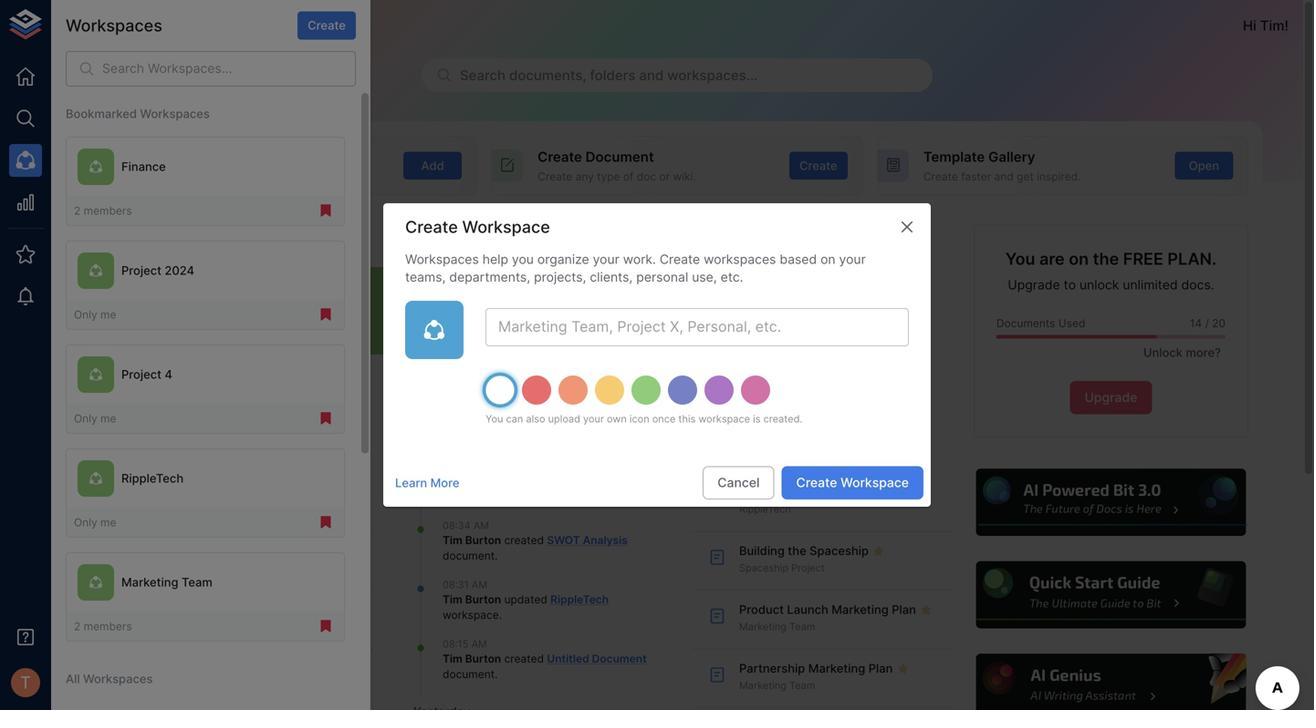 Task type: describe. For each thing, give the bounding box(es) containing it.
0 horizontal spatial project 4
[[121, 368, 172, 382]]

search documents, folders and workspaces...
[[460, 67, 758, 84]]

product launch marketing plan
[[739, 603, 916, 617]]

rogue enterprises
[[95, 17, 216, 34]]

workspaces inside workspaces help you organize your work. create workspaces based on your teams, departments, projects, clients, personal use, etc.
[[405, 252, 479, 267]]

0 horizontal spatial create workspace
[[405, 217, 550, 237]]

recent documents
[[137, 440, 271, 457]]

to
[[1064, 278, 1076, 293]]

08:31
[[443, 580, 469, 592]]

etc.
[[721, 270, 743, 285]]

. inside 08:31 am tim burton updated rippletech workspace .
[[499, 609, 502, 622]]

create document create any type of doc or wiki.
[[538, 149, 696, 183]]

members up project 2024
[[84, 204, 132, 217]]

are
[[1039, 249, 1065, 269]]

more
[[430, 476, 459, 490]]

faster
[[961, 170, 991, 183]]

0 horizontal spatial 4
[[165, 368, 172, 382]]

document inside create document create any type of doc or wiki.
[[586, 149, 654, 165]]

team inside marketing team 2 members
[[667, 363, 698, 377]]

me for project 2024
[[100, 308, 116, 322]]

for
[[199, 603, 215, 617]]

updated
[[504, 594, 547, 607]]

you can also upload your own icon once this workspace is created.
[[486, 414, 803, 425]]

1 vertical spatial untitled document
[[161, 544, 267, 558]]

workspaces
[[704, 252, 776, 267]]

1 vertical spatial plan
[[869, 662, 893, 676]]

departments,
[[449, 270, 530, 285]]

burton for rippletech
[[465, 594, 501, 607]]

tim for untitled document
[[443, 653, 463, 666]]

1 horizontal spatial project 4
[[382, 363, 433, 377]]

created for swot
[[504, 534, 544, 548]]

2 inside finance 2 members
[[137, 382, 143, 394]]

add for add workspace collaborate or make it private.
[[152, 149, 179, 165]]

open
[[1189, 159, 1219, 173]]

document up building the spaceship
[[787, 486, 846, 500]]

private.
[[269, 170, 308, 183]]

am for swot
[[474, 520, 489, 532]]

building
[[739, 544, 785, 558]]

collaborate
[[152, 170, 212, 183]]

rippletech only me
[[499, 363, 561, 394]]

documents used
[[997, 317, 1085, 331]]

only me for project 2024
[[74, 308, 116, 322]]

0 vertical spatial bookmarked
[[66, 107, 137, 121]]

open button
[[1175, 152, 1233, 180]]

finance 2 members
[[137, 363, 190, 394]]

08:15
[[443, 639, 469, 651]]

t button
[[5, 663, 46, 704]]

gallery
[[988, 149, 1035, 165]]

2 help image from the top
[[974, 559, 1248, 632]]

marketing team for product
[[739, 622, 815, 633]]

all workspaces
[[66, 673, 153, 687]]

bookmark workspace button
[[725, 267, 812, 355]]

0 vertical spatial bookmarked workspaces
[[66, 107, 210, 121]]

r
[[73, 17, 81, 33]]

get
[[1017, 170, 1034, 183]]

rippletech down cancel button
[[739, 504, 791, 516]]

only inside rippletech only me
[[511, 382, 532, 394]]

2 horizontal spatial untitled
[[739, 486, 784, 500]]

me inside rippletech only me
[[535, 382, 550, 394]]

any
[[575, 170, 594, 183]]

cancel
[[718, 476, 760, 491]]

08:15 am tim burton created untitled document document .
[[443, 639, 647, 682]]

you
[[512, 252, 534, 267]]

learn more button
[[391, 469, 464, 498]]

your for teams,
[[593, 252, 619, 267]]

08:34
[[443, 520, 471, 532]]

or inside create document create any type of doc or wiki.
[[659, 170, 670, 183]]

0 vertical spatial spaceship
[[810, 544, 869, 558]]

08:34 am tim burton created swot analysis document .
[[443, 520, 628, 563]]

am for untitled
[[471, 639, 487, 651]]

14
[[1190, 317, 1202, 331]]

hi
[[1243, 17, 1257, 34]]

0 horizontal spatial the
[[788, 544, 807, 558]]

inspired.
[[1037, 170, 1081, 183]]

project 4 link
[[358, 267, 458, 395]]

tim for swot analysis
[[443, 534, 463, 548]]

remove bookmark image
[[318, 515, 334, 531]]

can
[[506, 414, 523, 425]]

team down launch
[[789, 622, 815, 633]]

your right the based
[[839, 252, 866, 267]]

Search Workspaces... text field
[[102, 51, 356, 87]]

or inside the add workspace collaborate or make it private.
[[215, 170, 225, 183]]

it
[[259, 170, 266, 183]]

today
[[413, 482, 448, 496]]

0 vertical spatial untitled document
[[739, 486, 846, 500]]

bookmark
[[745, 313, 792, 325]]

and inside button
[[639, 67, 664, 84]]

teams,
[[405, 270, 446, 285]]

marketing down partnership
[[739, 680, 787, 692]]

rippletech link
[[550, 594, 609, 607]]

work.
[[623, 252, 656, 267]]

0 vertical spatial plan
[[892, 603, 916, 617]]

cancel button
[[703, 467, 774, 500]]

learn more
[[395, 476, 459, 490]]

0 vertical spatial marketing team
[[121, 576, 213, 590]]

icon
[[630, 414, 649, 425]]

search
[[460, 67, 506, 84]]

bookmark workspace
[[743, 313, 794, 339]]

1 vertical spatial create button
[[789, 152, 848, 180]]

rogue
[[95, 17, 137, 34]]

marketing right launch
[[832, 603, 889, 617]]

hi tim !
[[1243, 17, 1289, 34]]

memo for acme
[[161, 603, 252, 617]]

project 2024
[[121, 264, 194, 278]]

acme
[[218, 603, 252, 617]]

marketing team 2 members
[[607, 363, 698, 394]]

document for untitled document
[[443, 668, 495, 682]]

use,
[[692, 270, 717, 285]]

marketing down product launch marketing plan
[[808, 662, 865, 676]]

create workspace inside 'button'
[[796, 476, 909, 491]]

1 help image from the top
[[974, 467, 1248, 539]]

t
[[20, 673, 31, 693]]

1 horizontal spatial workspace
[[462, 217, 550, 237]]

workspace inside 08:31 am tim burton updated rippletech workspace .
[[443, 609, 499, 622]]

workspace inside button
[[743, 327, 794, 339]]

upgrade inside you are on the free plan. upgrade to unlock unlimited docs.
[[1008, 278, 1060, 293]]

/
[[1205, 317, 1209, 331]]

unlock more?
[[1144, 346, 1221, 360]]

remove bookmark image for 4
[[318, 411, 334, 427]]

memo for acme link
[[113, 591, 373, 650]]

burton for untitled
[[465, 653, 501, 666]]

workspaces help you organize your work. create workspaces based on your teams, departments, projects, clients, personal use, etc.
[[405, 252, 866, 285]]

also
[[526, 414, 545, 425]]

unlimited
[[1123, 278, 1178, 293]]

2 members for marketing team
[[74, 620, 132, 634]]

marketing up the memo at left
[[121, 576, 178, 590]]

enterprises
[[140, 17, 216, 34]]

learn
[[395, 476, 427, 490]]

tim for rippletech
[[443, 594, 463, 607]]

team down "partnership marketing plan" on the bottom
[[789, 680, 815, 692]]

is
[[753, 414, 761, 425]]

based
[[780, 252, 817, 267]]



Task type: locate. For each thing, give the bounding box(es) containing it.
rippletech up also
[[499, 363, 561, 377]]

created for untitled
[[504, 653, 544, 666]]

you
[[1005, 249, 1035, 269], [486, 414, 503, 425]]

unlock more? button
[[1133, 339, 1226, 367]]

1 only me from the top
[[74, 308, 116, 322]]

2 members for finance
[[74, 204, 132, 217]]

workspace down bookmark
[[743, 327, 794, 339]]

1 vertical spatial analysis
[[583, 534, 628, 548]]

. up 08:31 am tim burton updated rippletech workspace .
[[495, 550, 498, 563]]

2 vertical spatial am
[[471, 639, 487, 651]]

08:31 am tim burton updated rippletech workspace .
[[443, 580, 609, 622]]

tim inside 08:15 am tim burton created untitled document document .
[[443, 653, 463, 666]]

2 remove bookmark image from the top
[[318, 307, 334, 323]]

1 vertical spatial finance
[[141, 363, 186, 377]]

am right 08:31
[[472, 580, 487, 592]]

0 vertical spatial create button
[[298, 12, 356, 40]]

document down rippletech link
[[592, 653, 647, 666]]

swot down recent
[[161, 486, 196, 500]]

your left own
[[583, 414, 604, 425]]

remove bookmark image for team
[[318, 619, 334, 635]]

only for project 4
[[74, 412, 97, 426]]

. for untitled
[[495, 668, 498, 682]]

!
[[1285, 17, 1289, 34]]

burton inside 08:15 am tim burton created untitled document document .
[[465, 653, 501, 666]]

recent
[[137, 440, 186, 457]]

members inside marketing team 2 members
[[635, 382, 679, 394]]

marketing team up the memo at left
[[121, 576, 213, 590]]

members up once
[[635, 382, 679, 394]]

2 vertical spatial finance
[[161, 504, 198, 516]]

create workspace up the help
[[405, 217, 550, 237]]

. inside 08:34 am tim burton created swot analysis document .
[[495, 550, 498, 563]]

the inside you are on the free plan. upgrade to unlock unlimited docs.
[[1093, 249, 1119, 269]]

search documents, folders and workspaces... button
[[422, 58, 933, 92]]

document up acme at bottom
[[209, 544, 267, 558]]

docs.
[[1181, 278, 1214, 293]]

upgrade inside button
[[1085, 390, 1138, 406]]

1 horizontal spatial on
[[1069, 249, 1089, 269]]

untitled document down swot analysis finance in the bottom of the page
[[161, 544, 267, 558]]

unlock
[[1144, 346, 1183, 360]]

workspaces...
[[667, 67, 758, 84]]

created.
[[763, 414, 803, 425]]

20
[[1212, 317, 1226, 331]]

upgrade down unlock more? "button"
[[1085, 390, 1138, 406]]

analysis
[[199, 486, 247, 500], [583, 534, 628, 548]]

tim inside 08:31 am tim burton updated rippletech workspace .
[[443, 594, 463, 607]]

0 vertical spatial documents
[[997, 317, 1055, 331]]

you inside you are on the free plan. upgrade to unlock unlimited docs.
[[1005, 249, 1035, 269]]

1 vertical spatial you
[[486, 414, 503, 425]]

0 vertical spatial create workspace
[[405, 217, 550, 237]]

analysis down recent documents
[[199, 486, 247, 500]]

partnership marketing plan
[[739, 662, 893, 676]]

workspace left is
[[699, 414, 750, 425]]

1 vertical spatial untitled document link
[[547, 653, 647, 666]]

type
[[597, 170, 620, 183]]

untitled document link down rippletech link
[[547, 653, 647, 666]]

created up updated
[[504, 534, 544, 548]]

on
[[1069, 249, 1089, 269], [821, 252, 836, 267]]

0 horizontal spatial bookmarked
[[66, 107, 137, 121]]

members up recent
[[146, 382, 190, 394]]

tim inside 08:34 am tim burton created swot analysis document .
[[443, 534, 463, 548]]

or
[[215, 170, 225, 183], [659, 170, 670, 183]]

product
[[739, 603, 784, 617]]

1 vertical spatial swot
[[547, 534, 580, 548]]

1 horizontal spatial upgrade
[[1085, 390, 1138, 406]]

2 2 members from the top
[[74, 620, 132, 634]]

untitled down swot analysis finance in the bottom of the page
[[161, 544, 206, 558]]

workspace
[[182, 149, 257, 165], [462, 217, 550, 237], [841, 476, 909, 491]]

swot
[[161, 486, 196, 500], [547, 534, 580, 548]]

. inside 08:15 am tim burton created untitled document document .
[[495, 668, 498, 682]]

and right folders
[[639, 67, 664, 84]]

untitled document link up acme at bottom
[[113, 532, 373, 591]]

0 vertical spatial burton
[[465, 534, 501, 548]]

finance for finance
[[121, 160, 166, 174]]

rippletech inside 08:31 am tim burton updated rippletech workspace .
[[550, 594, 609, 607]]

upgrade down "are"
[[1008, 278, 1060, 293]]

workspace up 08:15
[[443, 609, 499, 622]]

0 horizontal spatial on
[[821, 252, 836, 267]]

marketing up the icon
[[607, 363, 664, 377]]

1 vertical spatial workspace
[[699, 414, 750, 425]]

create inside 'button'
[[796, 476, 837, 491]]

1 horizontal spatial untitled document link
[[547, 653, 647, 666]]

unlock
[[1080, 278, 1119, 293]]

on inside you are on the free plan. upgrade to unlock unlimited docs.
[[1069, 249, 1089, 269]]

documents up swot analysis finance in the bottom of the page
[[190, 440, 271, 457]]

on right "are"
[[1069, 249, 1089, 269]]

4
[[426, 363, 433, 377], [165, 368, 172, 382]]

workspace
[[743, 327, 794, 339], [699, 414, 750, 425], [443, 609, 499, 622]]

burton down 08:15
[[465, 653, 501, 666]]

am inside 08:31 am tim burton updated rippletech workspace .
[[472, 580, 487, 592]]

0 vertical spatial and
[[639, 67, 664, 84]]

me for rippletech
[[100, 516, 116, 530]]

document up 08:31
[[443, 550, 495, 563]]

2 document from the top
[[443, 668, 495, 682]]

1 horizontal spatial swot
[[547, 534, 580, 548]]

you left "are"
[[1005, 249, 1035, 269]]

and inside template gallery create faster and get inspired.
[[994, 170, 1014, 183]]

organize
[[537, 252, 589, 267]]

1 horizontal spatial you
[[1005, 249, 1035, 269]]

spaceship project
[[739, 563, 825, 575]]

only for rippletech
[[74, 516, 97, 530]]

your for created.
[[583, 414, 604, 425]]

spaceship
[[810, 544, 869, 558], [739, 563, 789, 575]]

0 vertical spatial 2 members
[[74, 204, 132, 217]]

2 vertical spatial workspace
[[443, 609, 499, 622]]

0 horizontal spatial untitled
[[161, 544, 206, 558]]

untitled document up building the spaceship
[[739, 486, 846, 500]]

add workspace collaborate or make it private.
[[152, 149, 308, 183]]

0 horizontal spatial you
[[486, 414, 503, 425]]

your up clients,
[[593, 252, 619, 267]]

1 vertical spatial workspace
[[462, 217, 550, 237]]

2 members up project 2024
[[74, 204, 132, 217]]

0 horizontal spatial spaceship
[[739, 563, 789, 575]]

1 document from the top
[[443, 550, 495, 563]]

documents
[[997, 317, 1055, 331], [190, 440, 271, 457]]

0 vertical spatial workspace
[[743, 327, 794, 339]]

0 horizontal spatial or
[[215, 170, 225, 183]]

spaceship down building
[[739, 563, 789, 575]]

1 horizontal spatial untitled
[[547, 653, 589, 666]]

spaceship up spaceship project
[[810, 544, 869, 558]]

tim down 08:15
[[443, 653, 463, 666]]

am right 08:15
[[471, 639, 487, 651]]

created
[[504, 534, 544, 548], [504, 653, 544, 666]]

2024
[[165, 264, 194, 278]]

only me for rippletech
[[74, 516, 116, 530]]

rippletech right updated
[[550, 594, 609, 607]]

marketing inside marketing team 2 members
[[607, 363, 664, 377]]

add
[[152, 149, 179, 165], [421, 159, 444, 173]]

0 horizontal spatial untitled document link
[[113, 532, 373, 591]]

1 vertical spatial help image
[[974, 559, 1248, 632]]

document up of
[[586, 149, 654, 165]]

you for are
[[1005, 249, 1035, 269]]

1 horizontal spatial bookmarked
[[137, 226, 226, 244]]

me
[[100, 308, 116, 322], [535, 382, 550, 394], [100, 412, 116, 426], [100, 516, 116, 530]]

1 vertical spatial document
[[443, 668, 495, 682]]

0 vertical spatial the
[[1093, 249, 1119, 269]]

untitled up building
[[739, 486, 784, 500]]

1 2 members from the top
[[74, 204, 132, 217]]

members up "all workspaces"
[[84, 620, 132, 634]]

workspaces
[[66, 15, 162, 35], [140, 107, 210, 121], [229, 226, 317, 244], [405, 252, 479, 267], [83, 673, 153, 687]]

2 vertical spatial workspace
[[841, 476, 909, 491]]

create
[[308, 18, 346, 33], [538, 149, 582, 165], [799, 159, 838, 173], [538, 170, 572, 183], [923, 170, 958, 183], [405, 217, 458, 237], [660, 252, 700, 267], [796, 476, 837, 491]]

marketing team down partnership
[[739, 680, 815, 692]]

team up the "memo for acme"
[[182, 576, 213, 590]]

1 horizontal spatial create workspace
[[796, 476, 909, 491]]

bookmarked workspaces up collaborate
[[66, 107, 210, 121]]

help image
[[974, 467, 1248, 539], [974, 559, 1248, 632], [974, 652, 1248, 711]]

tim down 08:34
[[443, 534, 463, 548]]

burton inside 08:34 am tim burton created swot analysis document .
[[465, 534, 501, 548]]

free
[[1123, 249, 1164, 269]]

you left can
[[486, 414, 503, 425]]

am right 08:34
[[474, 520, 489, 532]]

. down 08:31 am tim burton updated rippletech workspace .
[[495, 668, 498, 682]]

more?
[[1186, 346, 1221, 360]]

1 horizontal spatial 4
[[426, 363, 433, 377]]

swot analysis link
[[547, 534, 628, 548]]

0 vertical spatial workspace
[[182, 149, 257, 165]]

upload
[[548, 414, 580, 425]]

workspace inside the add workspace collaborate or make it private.
[[182, 149, 257, 165]]

clients,
[[590, 270, 633, 285]]

created inside 08:15 am tim burton created untitled document document .
[[504, 653, 544, 666]]

bookmarked workspaces up 2024
[[137, 226, 317, 244]]

1 or from the left
[[215, 170, 225, 183]]

0 horizontal spatial analysis
[[199, 486, 247, 500]]

0 vertical spatial created
[[504, 534, 544, 548]]

1 vertical spatial only me
[[74, 412, 116, 426]]

analysis up rippletech link
[[583, 534, 628, 548]]

1 burton from the top
[[465, 534, 501, 548]]

remove bookmark image for 2024
[[318, 307, 334, 323]]

am for rippletech
[[472, 580, 487, 592]]

1 vertical spatial and
[[994, 170, 1014, 183]]

plan.
[[1168, 249, 1217, 269]]

partnership
[[739, 662, 805, 676]]

0 horizontal spatial upgrade
[[1008, 278, 1060, 293]]

own
[[607, 414, 627, 425]]

1 vertical spatial .
[[499, 609, 502, 622]]

template
[[923, 149, 985, 165]]

2 vertical spatial burton
[[465, 653, 501, 666]]

or left make
[[215, 170, 225, 183]]

building the spaceship
[[739, 544, 869, 558]]

am inside 08:15 am tim burton created untitled document document .
[[471, 639, 487, 651]]

3 help image from the top
[[974, 652, 1248, 711]]

swot inside swot analysis finance
[[161, 486, 196, 500]]

3 only me from the top
[[74, 516, 116, 530]]

0 horizontal spatial and
[[639, 67, 664, 84]]

untitled inside untitled document link
[[161, 544, 206, 558]]

documents,
[[509, 67, 586, 84]]

Marketing Team, Project X, Personal, etc. text field
[[486, 309, 909, 347]]

me for project 4
[[100, 412, 116, 426]]

only for project 2024
[[74, 308, 97, 322]]

or right doc
[[659, 170, 670, 183]]

only
[[74, 308, 97, 322], [511, 382, 532, 394], [74, 412, 97, 426], [74, 516, 97, 530]]

2 vertical spatial only me
[[74, 516, 116, 530]]

create workspace dialog
[[383, 203, 931, 507]]

and down gallery
[[994, 170, 1014, 183]]

finance
[[121, 160, 166, 174], [141, 363, 186, 377], [161, 504, 198, 516]]

marketing team down product on the right bottom of the page
[[739, 622, 815, 633]]

created down 08:31 am tim burton updated rippletech workspace .
[[504, 653, 544, 666]]

and
[[639, 67, 664, 84], [994, 170, 1014, 183]]

3 burton from the top
[[465, 653, 501, 666]]

only me for project 4
[[74, 412, 116, 426]]

used
[[1058, 317, 1085, 331]]

1 vertical spatial untitled
[[161, 544, 206, 558]]

finance for finance 2 members
[[141, 363, 186, 377]]

1 vertical spatial the
[[788, 544, 807, 558]]

add button
[[404, 152, 462, 180]]

1 horizontal spatial and
[[994, 170, 1014, 183]]

the up spaceship project
[[788, 544, 807, 558]]

of
[[623, 170, 634, 183]]

1 created from the top
[[504, 534, 544, 548]]

0 horizontal spatial documents
[[190, 440, 271, 457]]

create inside template gallery create faster and get inspired.
[[923, 170, 958, 183]]

bookmarked down the rogue
[[66, 107, 137, 121]]

0 vertical spatial untitled document link
[[113, 532, 373, 591]]

0 horizontal spatial create button
[[298, 12, 356, 40]]

. up 08:15 am tim burton created untitled document document .
[[499, 609, 502, 622]]

1 vertical spatial create workspace
[[796, 476, 909, 491]]

0 vertical spatial untitled
[[739, 486, 784, 500]]

tim
[[1260, 17, 1285, 34], [443, 534, 463, 548], [443, 594, 463, 607], [443, 653, 463, 666]]

add inside add button
[[421, 159, 444, 173]]

document for swot analysis
[[443, 550, 495, 563]]

1 horizontal spatial untitled document
[[739, 486, 846, 500]]

finance inside finance 2 members
[[141, 363, 186, 377]]

1 vertical spatial burton
[[465, 594, 501, 607]]

burton down 08:31
[[465, 594, 501, 607]]

once
[[652, 414, 676, 425]]

1 horizontal spatial documents
[[997, 317, 1055, 331]]

marketing
[[607, 363, 664, 377], [121, 576, 178, 590], [832, 603, 889, 617], [739, 622, 787, 633], [808, 662, 865, 676], [739, 680, 787, 692]]

document inside 08:15 am tim burton created untitled document document .
[[592, 653, 647, 666]]

created inside 08:34 am tim burton created swot analysis document .
[[504, 534, 544, 548]]

2 members up "all workspaces"
[[74, 620, 132, 634]]

team down "marketing team, project x, personal, etc." text box
[[667, 363, 698, 377]]

0 horizontal spatial swot
[[161, 486, 196, 500]]

burton inside 08:31 am tim burton updated rippletech workspace .
[[465, 594, 501, 607]]

document inside 08:34 am tim burton created swot analysis document .
[[443, 550, 495, 563]]

1 vertical spatial marketing team
[[739, 622, 815, 633]]

on inside workspaces help you organize your work. create workspaces based on your teams, departments, projects, clients, personal use, etc.
[[821, 252, 836, 267]]

document down 08:15
[[443, 668, 495, 682]]

members inside finance 2 members
[[146, 382, 190, 394]]

workspace inside 'dialog'
[[699, 414, 750, 425]]

0 horizontal spatial add
[[152, 149, 179, 165]]

swot up rippletech link
[[547, 534, 580, 548]]

1 vertical spatial created
[[504, 653, 544, 666]]

add inside the add workspace collaborate or make it private.
[[152, 149, 179, 165]]

1 vertical spatial documents
[[190, 440, 271, 457]]

2 created from the top
[[504, 653, 544, 666]]

swot inside 08:34 am tim burton created swot analysis document .
[[547, 534, 580, 548]]

2 vertical spatial untitled
[[547, 653, 589, 666]]

1 vertical spatial spaceship
[[739, 563, 789, 575]]

1 horizontal spatial or
[[659, 170, 670, 183]]

you for can
[[486, 414, 503, 425]]

1 vertical spatial 2 members
[[74, 620, 132, 634]]

add for add
[[421, 159, 444, 173]]

bookmarked up 2024
[[137, 226, 226, 244]]

2 only me from the top
[[74, 412, 116, 426]]

0 vertical spatial swot
[[161, 486, 196, 500]]

0 vertical spatial analysis
[[199, 486, 247, 500]]

2 burton from the top
[[465, 594, 501, 607]]

remove bookmark image
[[318, 203, 334, 219], [318, 307, 334, 323], [318, 411, 334, 427], [318, 619, 334, 635]]

2 horizontal spatial workspace
[[841, 476, 909, 491]]

make
[[228, 170, 256, 183]]

4 remove bookmark image from the top
[[318, 619, 334, 635]]

1 vertical spatial bookmarked
[[137, 226, 226, 244]]

you are on the free plan. upgrade to unlock unlimited docs.
[[1005, 249, 1217, 293]]

on right the based
[[821, 252, 836, 267]]

rippletech down recent
[[121, 472, 184, 486]]

0 vertical spatial only me
[[74, 308, 116, 322]]

create inside workspaces help you organize your work. create workspaces based on your teams, departments, projects, clients, personal use, etc.
[[660, 252, 700, 267]]

wiki.
[[673, 170, 696, 183]]

document inside 08:15 am tim burton created untitled document document .
[[443, 668, 495, 682]]

1 vertical spatial am
[[472, 580, 487, 592]]

1 horizontal spatial analysis
[[583, 534, 628, 548]]

marketing down product on the right bottom of the page
[[739, 622, 787, 633]]

create workspace up building the spaceship
[[796, 476, 909, 491]]

0 vertical spatial am
[[474, 520, 489, 532]]

untitled inside 08:15 am tim burton created untitled document document .
[[547, 653, 589, 666]]

workspace inside create workspace 'button'
[[841, 476, 909, 491]]

am
[[474, 520, 489, 532], [472, 580, 487, 592], [471, 639, 487, 651]]

memo
[[161, 603, 196, 617]]

am inside 08:34 am tim burton created swot analysis document .
[[474, 520, 489, 532]]

analysis inside 08:34 am tim burton created swot analysis document .
[[583, 534, 628, 548]]

0 horizontal spatial untitled document
[[161, 544, 267, 558]]

0 vertical spatial you
[[1005, 249, 1035, 269]]

0 vertical spatial help image
[[974, 467, 1248, 539]]

analysis inside swot analysis finance
[[199, 486, 247, 500]]

create workspace button
[[782, 467, 924, 500]]

3 remove bookmark image from the top
[[318, 411, 334, 427]]

2 or from the left
[[659, 170, 670, 183]]

burton for swot
[[465, 534, 501, 548]]

marketing team for partnership
[[739, 680, 815, 692]]

team
[[667, 363, 698, 377], [182, 576, 213, 590], [789, 622, 815, 633], [789, 680, 815, 692]]

untitled down rippletech link
[[547, 653, 589, 666]]

2 vertical spatial help image
[[974, 652, 1248, 711]]

the up the 'unlock'
[[1093, 249, 1119, 269]]

2 vertical spatial marketing team
[[739, 680, 815, 692]]

tim down 08:31
[[443, 594, 463, 607]]

1 vertical spatial bookmarked workspaces
[[137, 226, 317, 244]]

documents left used on the top right of page
[[997, 317, 1055, 331]]

1 vertical spatial upgrade
[[1085, 390, 1138, 406]]

tim right hi
[[1260, 17, 1285, 34]]

swot analysis finance
[[161, 486, 247, 516]]

0 vertical spatial document
[[443, 550, 495, 563]]

1 remove bookmark image from the top
[[318, 203, 334, 219]]

. for swot
[[495, 550, 498, 563]]

0 vertical spatial upgrade
[[1008, 278, 1060, 293]]

finance inside swot analysis finance
[[161, 504, 198, 516]]

2 inside marketing team 2 members
[[626, 382, 632, 394]]

you inside create workspace 'dialog'
[[486, 414, 503, 425]]

14 / 20
[[1190, 317, 1226, 331]]

burton down 08:34
[[465, 534, 501, 548]]

untitled document link
[[113, 532, 373, 591], [547, 653, 647, 666]]

1 horizontal spatial spaceship
[[810, 544, 869, 558]]



Task type: vqa. For each thing, say whether or not it's contained in the screenshot.


